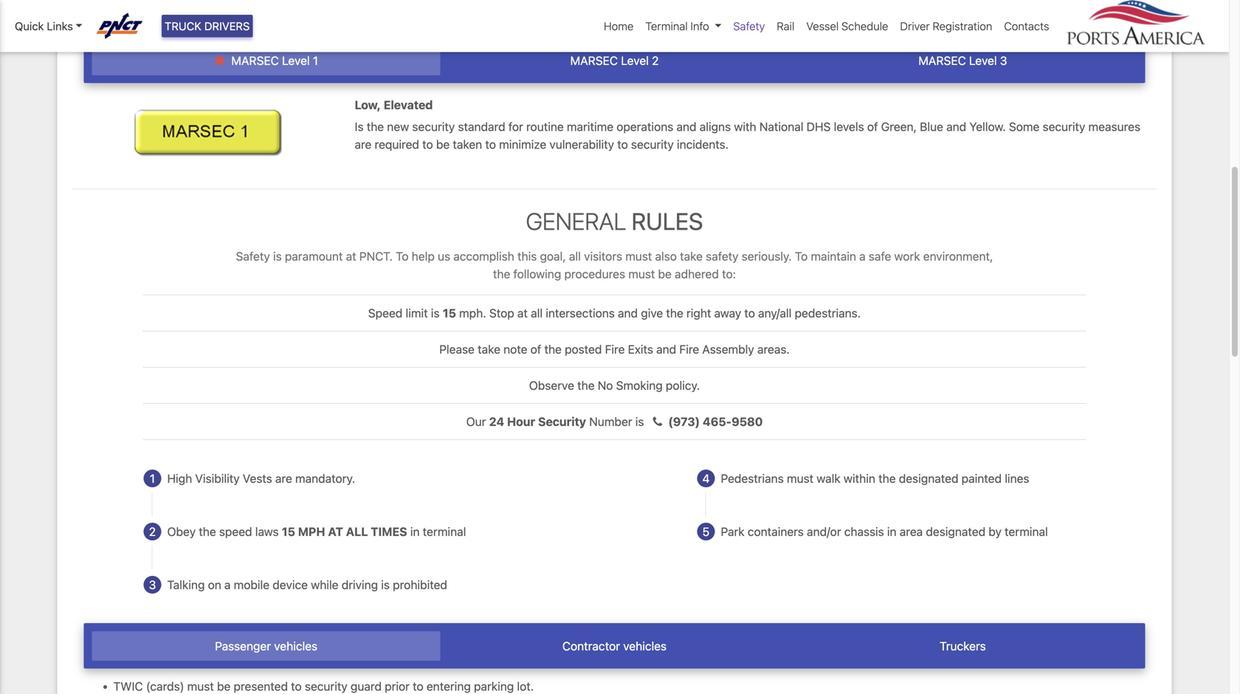 Task type: describe. For each thing, give the bounding box(es) containing it.
mobile
[[234, 578, 270, 592]]

are inside is the new security standard for routine maritime operations and aligns with national dhs levels of green, blue and yellow. some security measures are required to be taken to minimize vulnerability to security incidents.
[[355, 137, 372, 151]]

lines
[[1005, 472, 1030, 486]]

us
[[438, 249, 451, 263]]

obey
[[167, 525, 196, 539]]

safety for safety is paramount at pnct. to help us accomplish this goal, all visitors must also take safety seriously. to maintain a safe work environment, the following procedures must be adhered to:
[[236, 249, 270, 263]]

marsec level 1 link
[[92, 46, 441, 75]]

2 inside marsec level 2 link
[[652, 54, 659, 68]]

must right the (cards)
[[187, 679, 214, 693]]

truckers link
[[789, 632, 1138, 661]]

and up incidents.
[[677, 120, 697, 134]]

to right the required
[[423, 137, 433, 151]]

incidents.
[[677, 137, 729, 151]]

to right presented at bottom left
[[291, 679, 302, 693]]

be inside "safety is paramount at pnct. to help us accomplish this goal, all visitors must also take safety seriously. to maintain a safe work environment, the following procedures must be adhered to:"
[[659, 267, 672, 281]]

4
[[703, 472, 710, 486]]

high
[[167, 472, 192, 486]]

exits
[[628, 342, 654, 356]]

walk
[[817, 472, 841, 486]]

help
[[412, 249, 435, 263]]

is right driving
[[381, 578, 390, 592]]

for
[[509, 120, 524, 134]]

1 vertical spatial a
[[225, 578, 231, 592]]

adhered
[[675, 267, 719, 281]]

to:
[[722, 267, 736, 281]]

work
[[895, 249, 921, 263]]

accomplish
[[454, 249, 515, 263]]

containers
[[748, 525, 804, 539]]

1 to from the left
[[396, 249, 409, 263]]

general rules
[[526, 207, 703, 235]]

operations
[[617, 120, 674, 134]]

3 inside 'link'
[[1001, 54, 1008, 68]]

0 vertical spatial designated
[[899, 472, 959, 486]]

truck drivers link
[[162, 15, 253, 37]]

marsec level 2 link
[[441, 46, 789, 75]]

the inside "safety is paramount at pnct. to help us accomplish this goal, all visitors must also take safety seriously. to maintain a safe work environment, the following procedures must be adhered to:"
[[493, 267, 511, 281]]

obey the speed laws 15 mph at all times in terminal
[[167, 525, 466, 539]]

passenger
[[215, 639, 271, 653]]

seriously.
[[742, 249, 792, 263]]

times
[[371, 525, 407, 539]]

stop
[[490, 306, 515, 320]]

and left give
[[618, 306, 638, 320]]

1 vertical spatial 2
[[149, 525, 156, 539]]

marsec level 3
[[919, 54, 1008, 68]]

1 horizontal spatial 1
[[313, 54, 318, 68]]

0 horizontal spatial of
[[531, 342, 542, 356]]

to right "away"
[[745, 306, 756, 320]]

465-
[[703, 415, 732, 429]]

presented
[[234, 679, 288, 693]]

goal,
[[540, 249, 566, 263]]

no
[[598, 379, 613, 393]]

safe
[[869, 249, 892, 263]]

registration
[[933, 20, 993, 32]]

contractor
[[563, 639, 621, 653]]

standard
[[458, 120, 506, 134]]

procedures
[[565, 267, 626, 281]]

twic
[[113, 679, 143, 693]]

lot.
[[517, 679, 534, 693]]

to down 'operations'
[[618, 137, 628, 151]]

driving
[[342, 578, 378, 592]]

must up give
[[629, 267, 655, 281]]

entering
[[427, 679, 471, 693]]

our
[[467, 415, 486, 429]]

safety is paramount at pnct. to help us accomplish this goal, all visitors must also take safety seriously. to maintain a safe work environment, the following procedures must be adhered to:
[[236, 249, 994, 281]]

1 vertical spatial at
[[518, 306, 528, 320]]

info
[[691, 20, 710, 32]]

must left walk
[[787, 472, 814, 486]]

limit
[[406, 306, 428, 320]]

terminal
[[646, 20, 688, 32]]

also
[[656, 249, 677, 263]]

is
[[355, 120, 364, 134]]

with
[[734, 120, 757, 134]]

hour
[[507, 415, 536, 429]]

this
[[518, 249, 537, 263]]

home link
[[598, 12, 640, 40]]

contacts
[[1005, 20, 1050, 32]]

and right 'blue'
[[947, 120, 967, 134]]

environment,
[[924, 249, 994, 263]]

while
[[311, 578, 339, 592]]

on
[[208, 578, 221, 592]]

vehicles for passenger vehicles
[[274, 639, 318, 653]]

pedestrians
[[721, 472, 784, 486]]

contacts link
[[999, 12, 1056, 40]]

0 horizontal spatial 1
[[150, 472, 155, 486]]

within
[[844, 472, 876, 486]]

prohibited
[[393, 578, 448, 592]]

to down "standard"
[[486, 137, 496, 151]]

2 to from the left
[[795, 249, 808, 263]]

marsec for marsec level 3
[[919, 54, 967, 68]]

some
[[1010, 120, 1040, 134]]

1 vertical spatial 15
[[282, 525, 295, 539]]

vests
[[243, 472, 272, 486]]

marsec for marsec level 2
[[571, 54, 618, 68]]

level for marsec level 1
[[282, 54, 310, 68]]

1 vertical spatial designated
[[927, 525, 986, 539]]

at inside "safety is paramount at pnct. to help us accomplish this goal, all visitors must also take safety seriously. to maintain a safe work environment, the following procedures must be adhered to:"
[[346, 249, 356, 263]]

general
[[526, 207, 627, 235]]

5
[[703, 525, 710, 539]]

security down 'operations'
[[632, 137, 674, 151]]

tab list containing passenger vehicles
[[84, 623, 1146, 669]]

contractor vehicles link
[[441, 632, 789, 661]]

safety link
[[728, 12, 771, 40]]

park containers and/or chassis in area designated by terminal
[[721, 525, 1049, 539]]

contractor vehicles
[[563, 639, 667, 653]]

of inside is the new security standard for routine maritime operations and aligns with national dhs levels of green, blue and yellow. some security measures are required to be taken to minimize vulnerability to security incidents.
[[868, 120, 879, 134]]

truck drivers
[[165, 20, 250, 32]]



Task type: vqa. For each thing, say whether or not it's contained in the screenshot.
General
yes



Task type: locate. For each thing, give the bounding box(es) containing it.
1 horizontal spatial all
[[569, 249, 581, 263]]

speed
[[368, 306, 403, 320]]

mandatory.
[[295, 472, 355, 486]]

areas.
[[758, 342, 790, 356]]

1 horizontal spatial fire
[[680, 342, 700, 356]]

are down is on the left top of page
[[355, 137, 372, 151]]

security right some
[[1043, 120, 1086, 134]]

pedestrians must walk within the designated painted lines
[[721, 472, 1030, 486]]

1 horizontal spatial take
[[680, 249, 703, 263]]

marsec down drivers
[[231, 54, 279, 68]]

2 horizontal spatial be
[[659, 267, 672, 281]]

posted
[[565, 342, 602, 356]]

must
[[626, 249, 652, 263], [629, 267, 655, 281], [787, 472, 814, 486], [187, 679, 214, 693]]

15
[[443, 306, 456, 320], [282, 525, 295, 539]]

mph
[[298, 525, 325, 539]]

quick links
[[15, 20, 73, 32]]

routine
[[527, 120, 564, 134]]

1 horizontal spatial at
[[518, 306, 528, 320]]

low,
[[355, 98, 381, 112]]

marsec down driver registration link
[[919, 54, 967, 68]]

the right obey
[[199, 525, 216, 539]]

0 horizontal spatial fire
[[605, 342, 625, 356]]

fire left exits
[[605, 342, 625, 356]]

0 horizontal spatial at
[[346, 249, 356, 263]]

quick
[[15, 20, 44, 32]]

the down accomplish
[[493, 267, 511, 281]]

is
[[273, 249, 282, 263], [431, 306, 440, 320], [636, 415, 644, 429], [381, 578, 390, 592]]

are
[[355, 137, 372, 151], [275, 472, 292, 486]]

observe
[[529, 379, 575, 393]]

terminal
[[423, 525, 466, 539], [1005, 525, 1049, 539]]

phone image
[[648, 416, 669, 428]]

0 horizontal spatial are
[[275, 472, 292, 486]]

driver
[[901, 20, 930, 32]]

0 vertical spatial take
[[680, 249, 703, 263]]

away
[[715, 306, 742, 320]]

0 horizontal spatial to
[[396, 249, 409, 263]]

is right limit
[[431, 306, 440, 320]]

all
[[346, 525, 368, 539]]

1 horizontal spatial 3
[[1001, 54, 1008, 68]]

0 horizontal spatial safety
[[236, 249, 270, 263]]

minimize
[[499, 137, 547, 151]]

safety for safety
[[734, 20, 765, 32]]

vehicles up twic (cards) must be presented to security guard prior to entering parking lot.
[[274, 639, 318, 653]]

required
[[375, 137, 420, 151]]

level for marsec level 3
[[970, 54, 998, 68]]

all right goal, on the top left
[[569, 249, 581, 263]]

1 fire from the left
[[605, 342, 625, 356]]

0 vertical spatial 2
[[652, 54, 659, 68]]

2 tab list from the top
[[84, 623, 1146, 669]]

safety
[[734, 20, 765, 32], [236, 249, 270, 263]]

0 horizontal spatial terminal
[[423, 525, 466, 539]]

0 vertical spatial safety
[[734, 20, 765, 32]]

twic (cards) must be presented to security guard prior to entering parking lot.
[[113, 679, 534, 693]]

0 vertical spatial at
[[346, 249, 356, 263]]

2 vertical spatial be
[[217, 679, 231, 693]]

links
[[47, 20, 73, 32]]

security down elevated
[[412, 120, 455, 134]]

yellow.
[[970, 120, 1007, 134]]

at left pnct.
[[346, 249, 356, 263]]

policy.
[[666, 379, 700, 393]]

and right exits
[[657, 342, 677, 356]]

1 horizontal spatial 15
[[443, 306, 456, 320]]

be left presented at bottom left
[[217, 679, 231, 693]]

1 horizontal spatial of
[[868, 120, 879, 134]]

pnct today's marsec level is:1
[[522, 10, 708, 24]]

is left the paramount
[[273, 249, 282, 263]]

15 right laws
[[282, 525, 295, 539]]

safety left the paramount
[[236, 249, 270, 263]]

level
[[656, 10, 686, 24], [282, 54, 310, 68], [621, 54, 649, 68], [970, 54, 998, 68]]

of
[[868, 120, 879, 134], [531, 342, 542, 356]]

be inside is the new security standard for routine maritime operations and aligns with national dhs levels of green, blue and yellow. some security measures are required to be taken to minimize vulnerability to security incidents.
[[436, 137, 450, 151]]

speed
[[219, 525, 252, 539]]

0 vertical spatial 3
[[1001, 54, 1008, 68]]

at right stop
[[518, 306, 528, 320]]

passenger vehicles
[[215, 639, 318, 653]]

rail link
[[771, 12, 801, 40]]

marsec for marsec level 1
[[231, 54, 279, 68]]

1 in from the left
[[411, 525, 420, 539]]

level inside 'link'
[[970, 54, 998, 68]]

1 terminal from the left
[[423, 525, 466, 539]]

are right the vests
[[275, 472, 292, 486]]

2 down terminal
[[652, 54, 659, 68]]

1 vehicles from the left
[[274, 639, 318, 653]]

0 vertical spatial 15
[[443, 306, 456, 320]]

and
[[677, 120, 697, 134], [947, 120, 967, 134], [618, 306, 638, 320], [657, 342, 677, 356]]

to
[[396, 249, 409, 263], [795, 249, 808, 263]]

level for marsec level 2
[[621, 54, 649, 68]]

new
[[387, 120, 409, 134]]

0 horizontal spatial a
[[225, 578, 231, 592]]

1 horizontal spatial be
[[436, 137, 450, 151]]

be left taken
[[436, 137, 450, 151]]

smoking
[[617, 379, 663, 393]]

1 vertical spatial all
[[531, 306, 543, 320]]

2 terminal from the left
[[1005, 525, 1049, 539]]

vessel schedule
[[807, 20, 889, 32]]

1 horizontal spatial are
[[355, 137, 372, 151]]

be
[[436, 137, 450, 151], [659, 267, 672, 281], [217, 679, 231, 693]]

marsec down home
[[571, 54, 618, 68]]

2 fire from the left
[[680, 342, 700, 356]]

to left help at the left top
[[396, 249, 409, 263]]

(973)
[[669, 415, 700, 429]]

1 horizontal spatial in
[[888, 525, 897, 539]]

1 horizontal spatial to
[[795, 249, 808, 263]]

1 horizontal spatial safety
[[734, 20, 765, 32]]

safety inside "safety is paramount at pnct. to help us accomplish this goal, all visitors must also take safety seriously. to maintain a safe work environment, the following procedures must be adhered to:"
[[236, 249, 270, 263]]

0 horizontal spatial all
[[531, 306, 543, 320]]

guard
[[351, 679, 382, 693]]

must left also
[[626, 249, 652, 263]]

1 vertical spatial are
[[275, 472, 292, 486]]

prior
[[385, 679, 410, 693]]

1 vertical spatial 3
[[149, 578, 156, 592]]

observe the no smoking policy.
[[529, 379, 700, 393]]

the inside is the new security standard for routine maritime operations and aligns with national dhs levels of green, blue and yellow. some security measures are required to be taken to minimize vulnerability to security incidents.
[[367, 120, 384, 134]]

the left "posted"
[[545, 342, 562, 356]]

24
[[489, 415, 505, 429]]

0 vertical spatial 1
[[313, 54, 318, 68]]

in right the times
[[411, 525, 420, 539]]

terminal right the times
[[423, 525, 466, 539]]

security
[[412, 120, 455, 134], [1043, 120, 1086, 134], [632, 137, 674, 151], [305, 679, 348, 693]]

0 vertical spatial all
[[569, 249, 581, 263]]

all right stop
[[531, 306, 543, 320]]

the
[[367, 120, 384, 134], [493, 267, 511, 281], [667, 306, 684, 320], [545, 342, 562, 356], [578, 379, 595, 393], [879, 472, 896, 486], [199, 525, 216, 539]]

is the new security standard for routine maritime operations and aligns with national dhs levels of green, blue and yellow. some security measures are required to be taken to minimize vulnerability to security incidents.
[[355, 120, 1141, 151]]

1 vertical spatial be
[[659, 267, 672, 281]]

a left safe
[[860, 249, 866, 263]]

of right note
[[531, 342, 542, 356]]

1 horizontal spatial vehicles
[[624, 639, 667, 653]]

talking
[[167, 578, 205, 592]]

2 in from the left
[[888, 525, 897, 539]]

marsec level 1
[[228, 54, 318, 68]]

chassis
[[845, 525, 885, 539]]

1 vertical spatial tab list
[[84, 623, 1146, 669]]

speed limit is 15 mph. stop at all intersections and give the right away to any/all pedestrians.
[[368, 306, 861, 320]]

device
[[273, 578, 308, 592]]

15 left mph.
[[443, 306, 456, 320]]

tab list
[[84, 38, 1146, 83], [84, 623, 1146, 669]]

1 vertical spatial take
[[478, 342, 501, 356]]

at
[[346, 249, 356, 263], [518, 306, 528, 320]]

designated left by
[[927, 525, 986, 539]]

vehicles for contractor vehicles
[[624, 639, 667, 653]]

marsec
[[603, 10, 653, 24], [231, 54, 279, 68], [571, 54, 618, 68], [919, 54, 967, 68]]

a inside "safety is paramount at pnct. to help us accomplish this goal, all visitors must also take safety seriously. to maintain a safe work environment, the following procedures must be adhered to:"
[[860, 249, 866, 263]]

0 horizontal spatial vehicles
[[274, 639, 318, 653]]

1 horizontal spatial 2
[[652, 54, 659, 68]]

0 vertical spatial tab list
[[84, 38, 1146, 83]]

is inside "safety is paramount at pnct. to help us accomplish this goal, all visitors must also take safety seriously. to maintain a safe work environment, the following procedures must be adhered to:"
[[273, 249, 282, 263]]

schedule
[[842, 20, 889, 32]]

vessel
[[807, 20, 839, 32]]

0 vertical spatial be
[[436, 137, 450, 151]]

0 vertical spatial are
[[355, 137, 372, 151]]

take up adhered
[[680, 249, 703, 263]]

3 left talking
[[149, 578, 156, 592]]

driver registration
[[901, 20, 993, 32]]

be down also
[[659, 267, 672, 281]]

3
[[1001, 54, 1008, 68], [149, 578, 156, 592]]

today's
[[557, 10, 600, 24]]

in left area
[[888, 525, 897, 539]]

the left no
[[578, 379, 595, 393]]

(cards)
[[146, 679, 184, 693]]

0 horizontal spatial 15
[[282, 525, 295, 539]]

by
[[989, 525, 1002, 539]]

1 vertical spatial of
[[531, 342, 542, 356]]

marsec up marsec level 2 link
[[603, 10, 653, 24]]

and/or
[[807, 525, 842, 539]]

security left guard
[[305, 679, 348, 693]]

0 horizontal spatial take
[[478, 342, 501, 356]]

0 horizontal spatial be
[[217, 679, 231, 693]]

0 vertical spatial a
[[860, 249, 866, 263]]

2 left obey
[[149, 525, 156, 539]]

aligns
[[700, 120, 731, 134]]

to left "maintain"
[[795, 249, 808, 263]]

vehicles right the contractor
[[624, 639, 667, 653]]

fire up policy. at the bottom of the page
[[680, 342, 700, 356]]

of right the levels
[[868, 120, 879, 134]]

terminal right by
[[1005, 525, 1049, 539]]

2 vehicles from the left
[[624, 639, 667, 653]]

terminal info
[[646, 20, 710, 32]]

3 down contacts link
[[1001, 54, 1008, 68]]

visibility
[[195, 472, 240, 486]]

1 vertical spatial 1
[[150, 472, 155, 486]]

elevated
[[384, 98, 433, 112]]

a right the "on"
[[225, 578, 231, 592]]

0 vertical spatial of
[[868, 120, 879, 134]]

1 tab list from the top
[[84, 38, 1146, 83]]

designated left painted
[[899, 472, 959, 486]]

take left note
[[478, 342, 501, 356]]

0 horizontal spatial 2
[[149, 525, 156, 539]]

0 horizontal spatial in
[[411, 525, 420, 539]]

park
[[721, 525, 745, 539]]

1 horizontal spatial terminal
[[1005, 525, 1049, 539]]

is left phone icon
[[636, 415, 644, 429]]

rail
[[777, 20, 795, 32]]

1 horizontal spatial a
[[860, 249, 866, 263]]

take
[[680, 249, 703, 263], [478, 342, 501, 356]]

tab list containing marsec level 1
[[84, 38, 1146, 83]]

marsec inside 'link'
[[919, 54, 967, 68]]

levels
[[834, 120, 865, 134]]

1 vertical spatial safety
[[236, 249, 270, 263]]

vehicles
[[274, 639, 318, 653], [624, 639, 667, 653]]

mph.
[[459, 306, 487, 320]]

painted
[[962, 472, 1002, 486]]

safety left 'rail' link
[[734, 20, 765, 32]]

1
[[313, 54, 318, 68], [150, 472, 155, 486]]

the right is on the left top of page
[[367, 120, 384, 134]]

the right within
[[879, 472, 896, 486]]

to right the prior
[[413, 679, 424, 693]]

the right give
[[667, 306, 684, 320]]

all inside "safety is paramount at pnct. to help us accomplish this goal, all visitors must also take safety seriously. to maintain a safe work environment, the following procedures must be adhered to:"
[[569, 249, 581, 263]]

take inside "safety is paramount at pnct. to help us accomplish this goal, all visitors must also take safety seriously. to maintain a safe work environment, the following procedures must be adhered to:"
[[680, 249, 703, 263]]

0 horizontal spatial 3
[[149, 578, 156, 592]]

safety
[[706, 249, 739, 263]]

home
[[604, 20, 634, 32]]

a
[[860, 249, 866, 263], [225, 578, 231, 592]]

marsec level 3 link
[[789, 46, 1138, 75]]

please take note of the posted fire exits and fire assembly areas.
[[440, 342, 790, 356]]



